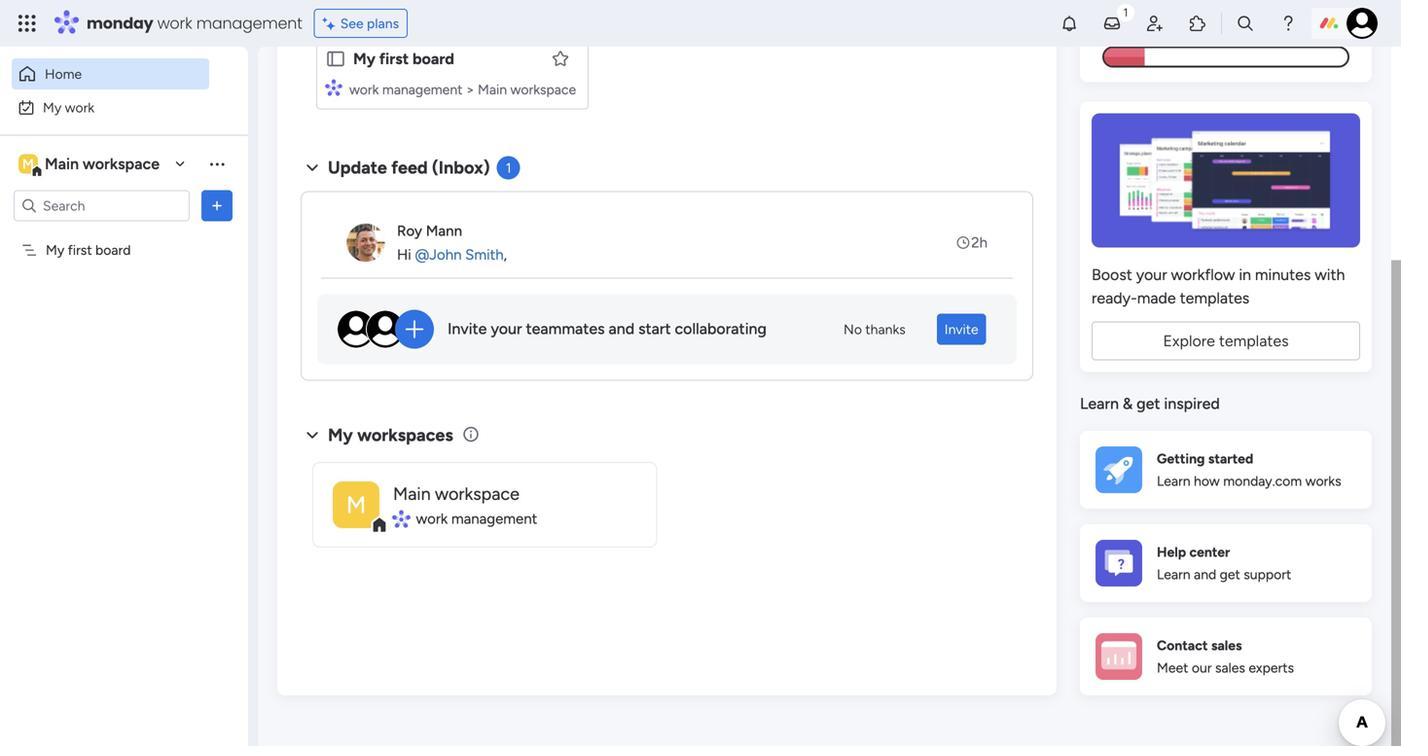 Task type: vqa. For each thing, say whether or not it's contained in the screenshot.
1
yes



Task type: locate. For each thing, give the bounding box(es) containing it.
0 vertical spatial my first board
[[353, 50, 454, 68]]

Search in workspace field
[[41, 195, 163, 217]]

your for teammates
[[491, 320, 522, 338]]

in
[[1239, 265, 1251, 284]]

home button
[[12, 58, 209, 90]]

1 horizontal spatial board
[[413, 50, 454, 68]]

get
[[1137, 394, 1160, 413], [1220, 566, 1240, 583]]

learn
[[1080, 394, 1119, 413], [1157, 473, 1191, 489], [1157, 566, 1191, 583]]

management for work management
[[451, 510, 537, 528]]

and
[[609, 320, 635, 338], [1194, 566, 1217, 583]]

your left teammates
[[491, 320, 522, 338]]

templates down workflow
[[1180, 289, 1250, 307]]

m inside workspace icon
[[22, 156, 34, 172]]

my workspaces
[[328, 424, 453, 445]]

workflow
[[1171, 265, 1235, 284]]

my first board
[[353, 50, 454, 68], [46, 242, 131, 258]]

0 horizontal spatial and
[[609, 320, 635, 338]]

0 horizontal spatial main
[[45, 155, 79, 173]]

0 horizontal spatial my first board
[[46, 242, 131, 258]]

1 horizontal spatial main
[[393, 483, 431, 504]]

center
[[1190, 544, 1230, 561]]

explore templates
[[1163, 332, 1289, 350]]

our
[[1192, 660, 1212, 676]]

get right the &
[[1137, 394, 1160, 413]]

my down search in workspace field
[[46, 242, 64, 258]]

works
[[1305, 473, 1341, 489]]

and inside the help center learn and get support
[[1194, 566, 1217, 583]]

workspace selection element
[[18, 152, 163, 178]]

0 vertical spatial m
[[22, 156, 34, 172]]

invite button
[[937, 314, 986, 345]]

2 vertical spatial learn
[[1157, 566, 1191, 583]]

management for work management > main workspace
[[382, 81, 463, 98]]

main right workspace image
[[393, 483, 431, 504]]

learn left the &
[[1080, 394, 1119, 413]]

0 vertical spatial your
[[1136, 265, 1167, 284]]

workspace
[[510, 81, 576, 98], [83, 155, 160, 173], [435, 483, 520, 504]]

0 vertical spatial board
[[413, 50, 454, 68]]

first
[[379, 50, 409, 68], [68, 242, 92, 258]]

monday
[[87, 12, 153, 34]]

1 vertical spatial my first board
[[46, 242, 131, 258]]

1 horizontal spatial your
[[1136, 265, 1167, 284]]

invite inside button
[[945, 321, 979, 338]]

(inbox)
[[432, 157, 490, 178]]

how
[[1194, 473, 1220, 489]]

1 horizontal spatial m
[[346, 491, 366, 519]]

your inside boost your workflow in minutes with ready-made templates
[[1136, 265, 1167, 284]]

m inside workspace image
[[346, 491, 366, 519]]

1 vertical spatial templates
[[1219, 332, 1289, 350]]

board down search in workspace field
[[95, 242, 131, 258]]

invite
[[448, 320, 487, 338], [945, 321, 979, 338]]

your up made
[[1136, 265, 1167, 284]]

&
[[1123, 394, 1133, 413]]

1 vertical spatial m
[[346, 491, 366, 519]]

my first board list box
[[0, 230, 248, 529]]

getting
[[1157, 451, 1205, 467]]

work
[[157, 12, 192, 34], [349, 81, 379, 98], [65, 99, 94, 116], [416, 510, 448, 528]]

1 vertical spatial get
[[1220, 566, 1240, 583]]

main workspace inside workspace selection element
[[45, 155, 160, 173]]

my first board inside list box
[[46, 242, 131, 258]]

see plans
[[340, 15, 399, 32]]

workspace down add to favorites image
[[510, 81, 576, 98]]

first down search in workspace field
[[68, 242, 92, 258]]

notifications image
[[1060, 14, 1079, 33]]

my down home
[[43, 99, 62, 116]]

0 vertical spatial main
[[478, 81, 507, 98]]

board inside my first board list box
[[95, 242, 131, 258]]

learn inside getting started learn how monday.com works
[[1157, 473, 1191, 489]]

m
[[22, 156, 34, 172], [346, 491, 366, 519]]

your
[[1136, 265, 1167, 284], [491, 320, 522, 338]]

workspace image
[[333, 482, 379, 528]]

1 horizontal spatial get
[[1220, 566, 1240, 583]]

my
[[353, 50, 376, 68], [43, 99, 62, 116], [46, 242, 64, 258], [328, 424, 353, 445]]

2 vertical spatial management
[[451, 510, 537, 528]]

0 vertical spatial and
[[609, 320, 635, 338]]

1 vertical spatial and
[[1194, 566, 1217, 583]]

my first board down plans
[[353, 50, 454, 68]]

templates image image
[[1098, 113, 1354, 247]]

contact sales meet our sales experts
[[1157, 637, 1294, 676]]

0 horizontal spatial get
[[1137, 394, 1160, 413]]

1 vertical spatial board
[[95, 242, 131, 258]]

0 vertical spatial management
[[196, 12, 302, 34]]

main right workspace icon
[[45, 155, 79, 173]]

0 vertical spatial templates
[[1180, 289, 1250, 307]]

m for workspace icon
[[22, 156, 34, 172]]

1 vertical spatial main
[[45, 155, 79, 173]]

boost your workflow in minutes with ready-made templates
[[1092, 265, 1345, 307]]

templates inside boost your workflow in minutes with ready-made templates
[[1180, 289, 1250, 307]]

main
[[478, 81, 507, 98], [45, 155, 79, 173], [393, 483, 431, 504]]

learn for help
[[1157, 566, 1191, 583]]

see plans button
[[314, 9, 408, 38]]

main workspace up search in workspace field
[[45, 155, 160, 173]]

0 horizontal spatial invite
[[448, 320, 487, 338]]

1 vertical spatial your
[[491, 320, 522, 338]]

and down center
[[1194, 566, 1217, 583]]

and for start
[[609, 320, 635, 338]]

sales right the "our"
[[1215, 660, 1245, 676]]

apps image
[[1188, 14, 1208, 33]]

workspace up "work management"
[[435, 483, 520, 504]]

sales
[[1211, 637, 1242, 654], [1215, 660, 1245, 676]]

templates right 'explore'
[[1219, 332, 1289, 350]]

explore
[[1163, 332, 1215, 350]]

0 horizontal spatial main workspace
[[45, 155, 160, 173]]

learn down getting at right bottom
[[1157, 473, 1191, 489]]

get inside the help center learn and get support
[[1220, 566, 1240, 583]]

options image
[[207, 196, 227, 216]]

inbox image
[[1102, 14, 1122, 33]]

add to favorites image
[[551, 49, 570, 68]]

your for workflow
[[1136, 265, 1167, 284]]

0 vertical spatial sales
[[1211, 637, 1242, 654]]

first down plans
[[379, 50, 409, 68]]

contact sales element
[[1080, 618, 1372, 696]]

work management
[[416, 510, 537, 528]]

see
[[340, 15, 364, 32]]

my first board down search in workspace field
[[46, 242, 131, 258]]

0 vertical spatial main workspace
[[45, 155, 160, 173]]

feed
[[391, 157, 428, 178]]

roy mann
[[397, 222, 462, 240]]

explore templates button
[[1092, 321, 1360, 360]]

main workspace up "work management"
[[393, 483, 520, 504]]

option
[[0, 233, 248, 236]]

1 vertical spatial management
[[382, 81, 463, 98]]

ready-
[[1092, 289, 1137, 307]]

templates
[[1180, 289, 1250, 307], [1219, 332, 1289, 350]]

0 horizontal spatial first
[[68, 242, 92, 258]]

1 vertical spatial first
[[68, 242, 92, 258]]

john smith image
[[1347, 8, 1378, 39]]

collaborating
[[675, 320, 767, 338]]

invite your teammates and start collaborating
[[448, 320, 767, 338]]

board up 'work management > main workspace'
[[413, 50, 454, 68]]

work down see plans button
[[349, 81, 379, 98]]

work right workspace image
[[416, 510, 448, 528]]

1 vertical spatial learn
[[1157, 473, 1191, 489]]

1 horizontal spatial invite
[[945, 321, 979, 338]]

workspace options image
[[207, 154, 227, 173]]

0 horizontal spatial board
[[95, 242, 131, 258]]

0 horizontal spatial m
[[22, 156, 34, 172]]

learn inside the help center learn and get support
[[1157, 566, 1191, 583]]

0 vertical spatial first
[[379, 50, 409, 68]]

1 vertical spatial main workspace
[[393, 483, 520, 504]]

help image
[[1279, 14, 1298, 33]]

and left the start
[[609, 320, 635, 338]]

help
[[1157, 544, 1186, 561]]

main workspace
[[45, 155, 160, 173], [393, 483, 520, 504]]

2 vertical spatial main
[[393, 483, 431, 504]]

learn down help
[[1157, 566, 1191, 583]]

work inside button
[[65, 99, 94, 116]]

workspaces
[[357, 424, 453, 445]]

management
[[196, 12, 302, 34], [382, 81, 463, 98], [451, 510, 537, 528]]

monday work management
[[87, 12, 302, 34]]

0 horizontal spatial your
[[491, 320, 522, 338]]

1 vertical spatial workspace
[[83, 155, 160, 173]]

sales up the "our"
[[1211, 637, 1242, 654]]

get down center
[[1220, 566, 1240, 583]]

and for get
[[1194, 566, 1217, 583]]

board
[[413, 50, 454, 68], [95, 242, 131, 258]]

my work button
[[12, 92, 209, 123]]

home
[[45, 66, 82, 82]]

1 horizontal spatial and
[[1194, 566, 1217, 583]]

help center element
[[1080, 524, 1372, 602]]

getting started learn how monday.com works
[[1157, 451, 1341, 489]]

main right the ">" at the top left of page
[[478, 81, 507, 98]]

my right public board image
[[353, 50, 376, 68]]

workspace up search in workspace field
[[83, 155, 160, 173]]

teammates
[[526, 320, 605, 338]]

main inside workspace selection element
[[45, 155, 79, 173]]

work down home
[[65, 99, 94, 116]]



Task type: describe. For each thing, give the bounding box(es) containing it.
roy
[[397, 222, 422, 240]]

monday.com
[[1223, 473, 1302, 489]]

getting started element
[[1080, 431, 1372, 509]]

my work
[[43, 99, 94, 116]]

public board image
[[325, 48, 346, 70]]

select product image
[[18, 14, 37, 33]]

>
[[466, 81, 474, 98]]

workspace inside workspace selection element
[[83, 155, 160, 173]]

2 horizontal spatial main
[[478, 81, 507, 98]]

support
[[1244, 566, 1292, 583]]

invite for invite
[[945, 321, 979, 338]]

m for workspace image
[[346, 491, 366, 519]]

0 vertical spatial get
[[1137, 394, 1160, 413]]

with
[[1315, 265, 1345, 284]]

0 vertical spatial workspace
[[510, 81, 576, 98]]

1 image
[[1117, 1, 1135, 23]]

started
[[1208, 451, 1253, 467]]

1 horizontal spatial first
[[379, 50, 409, 68]]

invite for invite your teammates and start collaborating
[[448, 320, 487, 338]]

2h
[[971, 234, 988, 251]]

thanks
[[865, 321, 906, 338]]

mann
[[426, 222, 462, 240]]

boost
[[1092, 265, 1132, 284]]

no thanks button
[[836, 314, 913, 345]]

meet
[[1157, 660, 1189, 676]]

contact
[[1157, 637, 1208, 654]]

work right monday
[[157, 12, 192, 34]]

my right close my workspaces icon
[[328, 424, 353, 445]]

learn for getting
[[1157, 473, 1191, 489]]

my inside list box
[[46, 242, 64, 258]]

workspace image
[[18, 153, 38, 175]]

update feed (inbox)
[[328, 157, 490, 178]]

first inside list box
[[68, 242, 92, 258]]

made
[[1137, 289, 1176, 307]]

templates inside button
[[1219, 332, 1289, 350]]

1 horizontal spatial my first board
[[353, 50, 454, 68]]

my inside button
[[43, 99, 62, 116]]

2 vertical spatial workspace
[[435, 483, 520, 504]]

close update feed (inbox) image
[[301, 156, 324, 180]]

1 horizontal spatial main workspace
[[393, 483, 520, 504]]

start
[[638, 320, 671, 338]]

search everything image
[[1236, 14, 1255, 33]]

0 vertical spatial learn
[[1080, 394, 1119, 413]]

learn & get inspired
[[1080, 394, 1220, 413]]

1
[[506, 160, 511, 176]]

help center learn and get support
[[1157, 544, 1292, 583]]

plans
[[367, 15, 399, 32]]

invite members image
[[1145, 14, 1165, 33]]

close my workspaces image
[[301, 424, 324, 447]]

inspired
[[1164, 394, 1220, 413]]

roy mann image
[[346, 223, 385, 262]]

update
[[328, 157, 387, 178]]

no
[[844, 321, 862, 338]]

no thanks
[[844, 321, 906, 338]]

experts
[[1249, 660, 1294, 676]]

1 vertical spatial sales
[[1215, 660, 1245, 676]]

minutes
[[1255, 265, 1311, 284]]

work management > main workspace
[[349, 81, 576, 98]]



